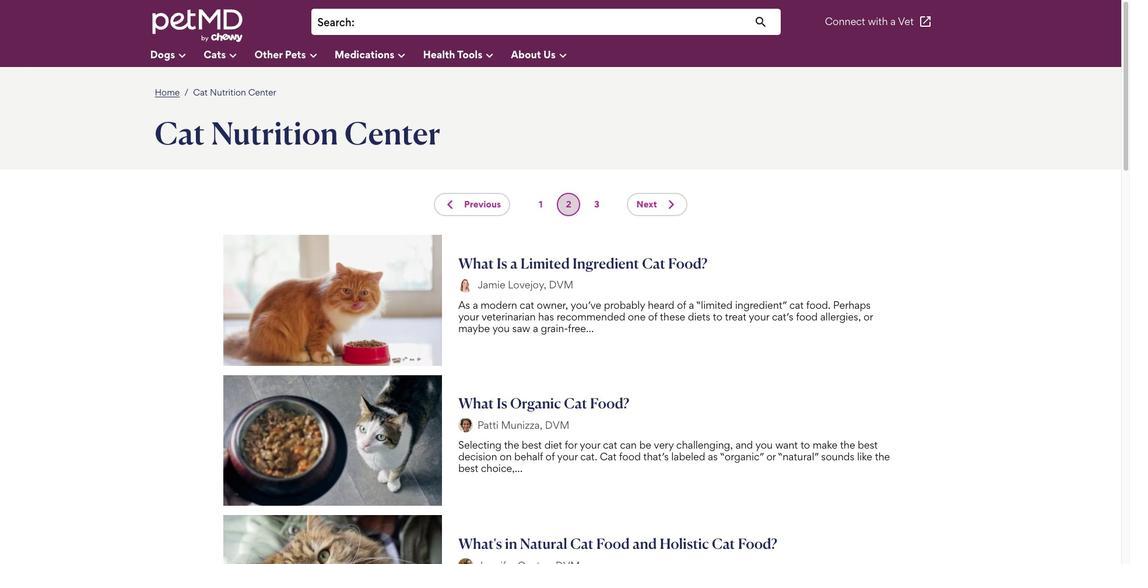 Task type: vqa. For each thing, say whether or not it's contained in the screenshot.
"lice" inside Rats Get Sucking Lice. These Suck And Live Off Blood And Over Time Can Cause The Infected Rat To Become Anemic. Swift Identification And Treatment Through Your Vet Is Important To Treat Lice On Rats.
no



Task type: describe. For each thing, give the bounding box(es) containing it.
is for organic
[[497, 395, 507, 413]]

or inside selecting the best diet for your cat can be very challenging, and you want to make the best decision on behalf of your cat. cat food that's labeled as "organic" or "natural" sounds like the best choice,...
[[766, 451, 776, 463]]

about us
[[511, 48, 556, 60]]

0 horizontal spatial the
[[504, 439, 519, 452]]

modern
[[481, 299, 517, 311]]

you inside selecting the best diet for your cat can be very challenging, and you want to make the best decision on behalf of your cat. cat food that's labeled as "organic" or "natural" sounds like the best choice,...
[[755, 439, 773, 452]]

ingredient
[[573, 255, 639, 272]]

a right as
[[473, 299, 478, 311]]

previous
[[464, 199, 501, 210]]

us
[[543, 48, 556, 60]]

1
[[539, 199, 543, 210]]

dvm for cat
[[545, 419, 569, 431]]

health
[[423, 48, 455, 60]]

these
[[660, 311, 685, 323]]

you inside "as a modern cat owner, you've probably heard of a "limited ingredient" cat food. perhaps your veterinarian has recommended one of these diets to treat your cat's food allergies, or maybe you saw a grain-free..."
[[492, 322, 510, 335]]

search
[[317, 16, 351, 29]]

cat right organic
[[564, 395, 587, 413]]

has
[[538, 311, 554, 323]]

pets
[[285, 48, 306, 60]]

0 horizontal spatial best
[[458, 463, 478, 475]]

0 vertical spatial nutrition
[[210, 87, 246, 98]]

diets
[[688, 311, 710, 323]]

dogs button
[[150, 44, 204, 67]]

a inside 'button'
[[890, 15, 896, 28]]

as
[[458, 299, 470, 311]]

cat inside selecting the best diet for your cat can be very challenging, and you want to make the best decision on behalf of your cat. cat food that's labeled as "organic" or "natural" sounds like the best choice,...
[[603, 439, 617, 452]]

1 horizontal spatial best
[[522, 439, 542, 452]]

you've
[[571, 299, 601, 311]]

cat inside selecting the best diet for your cat can be very challenging, and you want to make the best decision on behalf of your cat. cat food that's labeled as "organic" or "natural" sounds like the best choice,...
[[600, 451, 617, 463]]

probably
[[604, 299, 645, 311]]

health tools
[[423, 48, 482, 60]]

search :
[[317, 16, 355, 29]]

dvm for limited
[[549, 279, 573, 291]]

other pets
[[254, 48, 306, 60]]

what's
[[458, 535, 502, 553]]

and inside selecting the best diet for your cat can be very challenging, and you want to make the best decision on behalf of your cat. cat food that's labeled as "organic" or "natural" sounds like the best choice,...
[[736, 439, 753, 452]]

medications
[[335, 48, 394, 60]]

heard
[[648, 299, 674, 311]]

of inside selecting the best diet for your cat can be very challenging, and you want to make the best decision on behalf of your cat. cat food that's labeled as "organic" or "natural" sounds like the best choice,...
[[546, 451, 555, 463]]

next link
[[627, 193, 688, 216]]

your left cat.
[[557, 451, 578, 463]]

to inside selecting the best diet for your cat can be very challenging, and you want to make the best decision on behalf of your cat. cat food that's labeled as "organic" or "natural" sounds like the best choice,...
[[801, 439, 810, 452]]

2 horizontal spatial of
[[677, 299, 686, 311]]

0 horizontal spatial cat
[[520, 299, 534, 311]]

maybe
[[458, 322, 490, 335]]

3
[[594, 199, 600, 210]]

saw
[[512, 322, 530, 335]]

connect with a vet button
[[825, 8, 932, 36]]

what is organic cat food?
[[458, 395, 629, 413]]

connect
[[825, 15, 865, 28]]

what for what is organic cat food?
[[458, 395, 494, 413]]

cat left food
[[570, 535, 593, 553]]

1 link
[[529, 193, 552, 216]]

recommended
[[557, 311, 625, 323]]

challenging,
[[676, 439, 733, 452]]

previous link
[[434, 193, 510, 216]]

jamie lovejoy, dvm
[[478, 279, 573, 291]]

or inside "as a modern cat owner, you've probably heard of a "limited ingredient" cat food. perhaps your veterinarian has recommended one of these diets to treat your cat's food allergies, or maybe you saw a grain-free..."
[[864, 311, 873, 323]]

"limited
[[697, 299, 733, 311]]

as a modern cat owner, you've probably heard of a "limited ingredient" cat food. perhaps your veterinarian has recommended one of these diets to treat your cat's food allergies, or maybe you saw a grain-free...
[[458, 299, 873, 335]]

your right the treat
[[749, 311, 769, 323]]

jamie
[[478, 279, 505, 291]]

connect with a vet
[[825, 15, 914, 28]]

"natural"
[[778, 451, 819, 463]]

is for a
[[497, 255, 507, 272]]

with
[[868, 15, 888, 28]]

in
[[505, 535, 517, 553]]

very
[[654, 439, 674, 452]]

perhaps
[[833, 299, 871, 311]]

food
[[596, 535, 630, 553]]

decision
[[458, 451, 497, 463]]

food? inside the what's in natural cat food and holistic cat food? link
[[738, 535, 777, 553]]

your left modern
[[458, 311, 479, 323]]

cat.
[[580, 451, 597, 463]]

0 vertical spatial cat nutrition center
[[193, 87, 276, 98]]

what is a limited ingredient cat food?
[[458, 255, 707, 272]]

2 horizontal spatial cat
[[789, 299, 804, 311]]

dogs
[[150, 48, 175, 60]]

by image for what is organic cat food?
[[458, 418, 473, 433]]

1 horizontal spatial food?
[[668, 255, 707, 272]]

about us button
[[511, 44, 584, 67]]

health tools button
[[423, 44, 511, 67]]

limited
[[521, 255, 570, 272]]

veterinarian
[[482, 311, 536, 323]]

grain-
[[541, 322, 568, 335]]

2 horizontal spatial the
[[875, 451, 890, 463]]

food inside "as a modern cat owner, you've probably heard of a "limited ingredient" cat food. perhaps your veterinarian has recommended one of these diets to treat your cat's food allergies, or maybe you saw a grain-free..."
[[796, 311, 818, 323]]

2 horizontal spatial best
[[858, 439, 878, 452]]

your right for
[[580, 439, 600, 452]]

allergies,
[[820, 311, 861, 323]]

for
[[565, 439, 577, 452]]

"organic"
[[720, 451, 764, 463]]



Task type: locate. For each thing, give the bounding box(es) containing it.
1 horizontal spatial or
[[864, 311, 873, 323]]

behalf
[[514, 451, 543, 463]]

home
[[155, 87, 180, 98]]

1 vertical spatial by image
[[458, 418, 473, 433]]

1 horizontal spatial cat
[[603, 439, 617, 452]]

1 is from the top
[[497, 255, 507, 272]]

cat's
[[772, 311, 794, 323]]

1 vertical spatial you
[[755, 439, 773, 452]]

your
[[458, 311, 479, 323], [749, 311, 769, 323], [580, 439, 600, 452], [557, 451, 578, 463]]

1 horizontal spatial you
[[755, 439, 773, 452]]

selecting
[[458, 439, 502, 452]]

medications button
[[335, 44, 423, 67]]

cat right 'holistic'
[[712, 535, 735, 553]]

that's
[[643, 451, 669, 463]]

to inside "as a modern cat owner, you've probably heard of a "limited ingredient" cat food. perhaps your veterinarian has recommended one of these diets to treat your cat's food allergies, or maybe you saw a grain-free..."
[[713, 311, 722, 323]]

1 vertical spatial food?
[[590, 395, 629, 413]]

:
[[351, 16, 355, 29]]

0 horizontal spatial food
[[619, 451, 641, 463]]

1 vertical spatial to
[[801, 439, 810, 452]]

on
[[500, 451, 512, 463]]

you
[[492, 322, 510, 335], [755, 439, 773, 452]]

the right like
[[875, 451, 890, 463]]

1 horizontal spatial food
[[796, 311, 818, 323]]

or left "natural"
[[766, 451, 776, 463]]

of right heard
[[677, 299, 686, 311]]

1 vertical spatial or
[[766, 451, 776, 463]]

1 vertical spatial food
[[619, 451, 641, 463]]

free...
[[568, 322, 594, 335]]

a left vet
[[890, 15, 896, 28]]

one
[[628, 311, 646, 323]]

owner,
[[537, 299, 568, 311]]

2 what from the top
[[458, 395, 494, 413]]

petmd home image
[[150, 8, 243, 44]]

cat up heard
[[642, 255, 665, 272]]

1 by image from the top
[[458, 278, 473, 293]]

by image for what is a limited ingredient cat food?
[[458, 278, 473, 293]]

cats button
[[204, 44, 254, 67]]

cat right home
[[193, 87, 208, 98]]

1 horizontal spatial center
[[345, 114, 441, 152]]

0 horizontal spatial you
[[492, 322, 510, 335]]

can
[[620, 439, 637, 452]]

1 vertical spatial what
[[458, 395, 494, 413]]

is
[[497, 255, 507, 272], [497, 395, 507, 413]]

0 vertical spatial to
[[713, 311, 722, 323]]

best down the selecting
[[458, 463, 478, 475]]

0 vertical spatial by image
[[458, 278, 473, 293]]

you left want
[[755, 439, 773, 452]]

2 horizontal spatial food?
[[738, 535, 777, 553]]

cat down lovejoy,
[[520, 299, 534, 311]]

0 horizontal spatial food?
[[590, 395, 629, 413]]

2 is from the top
[[497, 395, 507, 413]]

and right 'as'
[[736, 439, 753, 452]]

1 vertical spatial is
[[497, 395, 507, 413]]

food
[[796, 311, 818, 323], [619, 451, 641, 463]]

cat
[[193, 87, 208, 98], [155, 114, 205, 152], [642, 255, 665, 272], [564, 395, 587, 413], [600, 451, 617, 463], [570, 535, 593, 553], [712, 535, 735, 553]]

ingredient"
[[735, 299, 787, 311]]

tools
[[457, 48, 482, 60]]

0 vertical spatial you
[[492, 322, 510, 335]]

1 vertical spatial dvm
[[545, 419, 569, 431]]

0 vertical spatial dvm
[[549, 279, 573, 291]]

you left saw
[[492, 322, 510, 335]]

0 vertical spatial is
[[497, 255, 507, 272]]

0 vertical spatial center
[[248, 87, 276, 98]]

or right allergies, at bottom right
[[864, 311, 873, 323]]

a up jamie lovejoy, dvm
[[510, 255, 518, 272]]

sounds
[[821, 451, 855, 463]]

about
[[511, 48, 541, 60]]

make
[[813, 439, 838, 452]]

what's in natural cat food and holistic cat food?
[[458, 535, 777, 553]]

food inside selecting the best diet for your cat can be very challenging, and you want to make the best decision on behalf of your cat. cat food that's labeled as "organic" or "natural" sounds like the best choice,...
[[619, 451, 641, 463]]

patti munizza, dvm
[[478, 419, 569, 431]]

next
[[636, 199, 657, 210]]

what
[[458, 255, 494, 272], [458, 395, 494, 413]]

holistic
[[660, 535, 709, 553]]

cat left the food.
[[789, 299, 804, 311]]

other pets button
[[254, 44, 335, 67]]

1 vertical spatial center
[[345, 114, 441, 152]]

home link
[[155, 87, 180, 98]]

and
[[736, 439, 753, 452], [633, 535, 657, 553]]

3 link
[[585, 193, 608, 216]]

munizza,
[[501, 419, 543, 431]]

0 horizontal spatial or
[[766, 451, 776, 463]]

patti
[[478, 419, 499, 431]]

cat left can
[[603, 439, 617, 452]]

by image left patti
[[458, 418, 473, 433]]

labeled
[[671, 451, 705, 463]]

of right one
[[648, 311, 657, 323]]

as
[[708, 451, 718, 463]]

to
[[713, 311, 722, 323], [801, 439, 810, 452]]

what for what is a limited ingredient cat food?
[[458, 255, 494, 272]]

food?
[[668, 255, 707, 272], [590, 395, 629, 413], [738, 535, 777, 553]]

1 vertical spatial and
[[633, 535, 657, 553]]

the down the munizza,
[[504, 439, 519, 452]]

cat down the home 'link'
[[155, 114, 205, 152]]

a
[[890, 15, 896, 28], [510, 255, 518, 272], [473, 299, 478, 311], [689, 299, 694, 311], [533, 322, 538, 335]]

0 horizontal spatial of
[[546, 451, 555, 463]]

to left the treat
[[713, 311, 722, 323]]

treat
[[725, 311, 746, 323]]

of
[[677, 299, 686, 311], [648, 311, 657, 323], [546, 451, 555, 463]]

choice,...
[[481, 463, 523, 475]]

1 horizontal spatial to
[[801, 439, 810, 452]]

1 horizontal spatial and
[[736, 439, 753, 452]]

vet
[[898, 15, 914, 28]]

other
[[254, 48, 283, 60]]

0 horizontal spatial center
[[248, 87, 276, 98]]

best
[[522, 439, 542, 452], [858, 439, 878, 452], [458, 463, 478, 475]]

0 vertical spatial what
[[458, 255, 494, 272]]

nutrition
[[210, 87, 246, 98], [211, 114, 338, 152]]

0 vertical spatial and
[[736, 439, 753, 452]]

food right the 'cat's'
[[796, 311, 818, 323]]

to right want
[[801, 439, 810, 452]]

what up jamie
[[458, 255, 494, 272]]

by image up as
[[458, 278, 473, 293]]

food.
[[806, 299, 831, 311]]

0 horizontal spatial and
[[633, 535, 657, 553]]

what's in natural cat food and holistic cat food? link
[[219, 516, 903, 564]]

1 vertical spatial nutrition
[[211, 114, 338, 152]]

1 what from the top
[[458, 255, 494, 272]]

best right sounds
[[858, 439, 878, 452]]

is up jamie
[[497, 255, 507, 272]]

0 horizontal spatial to
[[713, 311, 722, 323]]

be
[[639, 439, 651, 452]]

natural
[[520, 535, 567, 553]]

what up patti
[[458, 395, 494, 413]]

cat right cat.
[[600, 451, 617, 463]]

diet
[[544, 439, 562, 452]]

food left the that's
[[619, 451, 641, 463]]

selecting the best diet for your cat can be very challenging, and you want to make the best decision on behalf of your cat. cat food that's labeled as "organic" or "natural" sounds like the best choice,...
[[458, 439, 890, 475]]

like
[[857, 451, 872, 463]]

a right these
[[689, 299, 694, 311]]

lovejoy,
[[508, 279, 546, 291]]

by image
[[458, 278, 473, 293], [458, 418, 473, 433]]

cats
[[204, 48, 226, 60]]

1 horizontal spatial the
[[840, 439, 855, 452]]

cat nutrition center
[[193, 87, 276, 98], [155, 114, 441, 152]]

center
[[248, 87, 276, 98], [345, 114, 441, 152]]

is up patti
[[497, 395, 507, 413]]

best left diet
[[522, 439, 542, 452]]

0 vertical spatial food?
[[668, 255, 707, 272]]

of right behalf
[[546, 451, 555, 463]]

and right food
[[633, 535, 657, 553]]

and inside the what's in natural cat food and holistic cat food? link
[[633, 535, 657, 553]]

dvm up 'owner,'
[[549, 279, 573, 291]]

want
[[775, 439, 798, 452]]

2 by image from the top
[[458, 418, 473, 433]]

organic
[[510, 395, 561, 413]]

the left like
[[840, 439, 855, 452]]

1 vertical spatial cat nutrition center
[[155, 114, 441, 152]]

0 vertical spatial or
[[864, 311, 873, 323]]

2 vertical spatial food?
[[738, 535, 777, 553]]

a right saw
[[533, 322, 538, 335]]

None text field
[[360, 15, 775, 30]]

the
[[504, 439, 519, 452], [840, 439, 855, 452], [875, 451, 890, 463]]

1 horizontal spatial of
[[648, 311, 657, 323]]

dvm up diet
[[545, 419, 569, 431]]

0 vertical spatial food
[[796, 311, 818, 323]]



